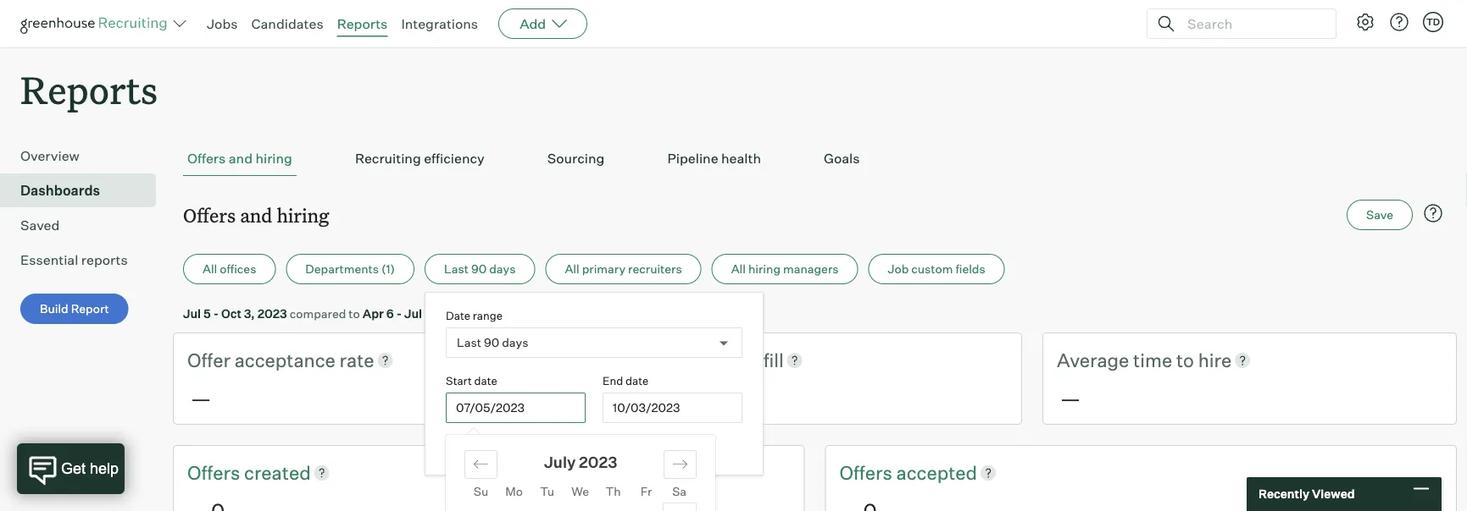 Task type: vqa. For each thing, say whether or not it's contained in the screenshot.
Time to Submit Scorecards Goal Attainment's 10:49
no



Task type: describe. For each thing, give the bounding box(es) containing it.
to left apr
[[349, 307, 360, 321]]

build report button
[[20, 294, 129, 325]]

offers link for created
[[187, 460, 244, 486]]

move forward to switch to the next month image
[[672, 457, 688, 473]]

mo
[[505, 485, 523, 499]]

— for fill
[[626, 386, 646, 412]]

2 - from the left
[[396, 307, 402, 321]]

july 2023 region
[[446, 436, 1216, 512]]

start date
[[446, 374, 497, 388]]

faq image
[[1423, 204, 1444, 224]]

time for hire
[[1133, 349, 1172, 372]]

all primary recruiters
[[565, 262, 682, 277]]

accepted
[[896, 462, 977, 485]]

— for hire
[[1060, 386, 1081, 412]]

essential reports link
[[20, 250, 149, 271]]

fields
[[956, 262, 986, 277]]

saved link
[[20, 215, 149, 236]]

build report
[[40, 302, 109, 317]]

build
[[40, 302, 68, 317]]

essential reports
[[20, 252, 128, 269]]

recruiting efficiency
[[355, 150, 485, 167]]

recruiting
[[355, 150, 421, 167]]

created link
[[244, 460, 311, 486]]

tab list containing offers and hiring
[[183, 142, 1447, 176]]

efficiency
[[424, 150, 485, 167]]

jul 5 - oct 3, 2023 compared to apr 6 - jul 4, 2023
[[183, 307, 469, 321]]

1 vertical spatial reports
[[20, 64, 158, 114]]

pipeline health button
[[663, 142, 765, 176]]

move backward to switch to the previous month image
[[473, 457, 489, 473]]

primary
[[582, 262, 626, 277]]

average for hire
[[1057, 349, 1129, 372]]

sourcing button
[[543, 142, 609, 176]]

4,
[[425, 307, 436, 321]]

all offices button
[[183, 254, 276, 285]]

reports link
[[337, 15, 388, 32]]

custom
[[911, 262, 953, 277]]

period
[[606, 439, 642, 454]]

candidates
[[251, 15, 323, 32]]

td button
[[1423, 12, 1444, 32]]

07/05/2023
[[456, 401, 525, 416]]

date for end date
[[626, 374, 649, 388]]

integrations link
[[401, 15, 478, 32]]

compared
[[290, 307, 346, 321]]

td
[[1426, 16, 1440, 28]]

overview
[[20, 148, 80, 165]]

departments
[[305, 262, 379, 277]]

sourcing
[[547, 150, 605, 167]]

report
[[71, 302, 109, 317]]

jobs
[[207, 15, 238, 32]]

offices
[[220, 262, 256, 277]]

saved
[[20, 217, 60, 234]]

recruiting efficiency button
[[351, 142, 489, 176]]

1 vertical spatial last
[[457, 336, 481, 351]]

add button
[[499, 8, 588, 39]]

integrations
[[401, 15, 478, 32]]

reports
[[81, 252, 128, 269]]

viewed
[[1312, 487, 1355, 502]]

fr
[[641, 485, 652, 499]]

end date
[[603, 374, 649, 388]]

previous
[[528, 439, 576, 454]]

jobs link
[[207, 15, 238, 32]]

candidates link
[[251, 15, 323, 32]]

offer
[[187, 349, 230, 372]]

dashboards link
[[20, 181, 149, 201]]

apr
[[363, 307, 384, 321]]

to left previous
[[515, 439, 526, 454]]

save
[[1366, 208, 1393, 223]]

recently viewed
[[1259, 487, 1355, 502]]

date for start date
[[474, 374, 497, 388]]

all primary recruiters button
[[545, 254, 702, 285]]

range
[[473, 309, 503, 323]]

end
[[603, 374, 623, 388]]

1 vertical spatial days
[[502, 336, 528, 351]]

average time to for hire
[[1057, 349, 1198, 372]]

and inside button
[[229, 150, 253, 167]]

hiring inside button
[[256, 150, 292, 167]]

add
[[520, 15, 546, 32]]

1 jul from the left
[[183, 307, 201, 321]]

offers inside button
[[187, 150, 226, 167]]



Task type: locate. For each thing, give the bounding box(es) containing it.
compare to previous time period
[[461, 439, 642, 454]]

90 up the date range
[[471, 262, 487, 277]]

2023 right "3,"
[[257, 307, 287, 321]]

1 all from the left
[[203, 262, 217, 277]]

Compare to previous time period checkbox
[[446, 440, 457, 451]]

2 average time to from the left
[[1057, 349, 1198, 372]]

health
[[721, 150, 761, 167]]

1 vertical spatial hiring
[[277, 203, 329, 228]]

job
[[888, 262, 909, 277]]

0 horizontal spatial average time to
[[622, 349, 763, 372]]

tu
[[540, 485, 554, 499]]

1 horizontal spatial all
[[565, 262, 579, 277]]

all left managers at right bottom
[[731, 262, 746, 277]]

to left fill
[[742, 349, 759, 372]]

0 horizontal spatial jul
[[183, 307, 201, 321]]

0 vertical spatial reports
[[337, 15, 388, 32]]

offers and hiring inside button
[[187, 150, 292, 167]]

jul left 4,
[[404, 307, 422, 321]]

0 vertical spatial last
[[444, 262, 469, 277]]

date
[[474, 374, 497, 388], [626, 374, 649, 388]]

0 horizontal spatial all
[[203, 262, 217, 277]]

reports right candidates link
[[337, 15, 388, 32]]

0 horizontal spatial date
[[474, 374, 497, 388]]

date range
[[446, 309, 503, 323]]

we
[[571, 485, 589, 499]]

days down range
[[502, 336, 528, 351]]

90 down range
[[484, 336, 499, 351]]

reports
[[337, 15, 388, 32], [20, 64, 158, 114]]

2 vertical spatial hiring
[[748, 262, 781, 277]]

0 vertical spatial offers and hiring
[[187, 150, 292, 167]]

rate
[[340, 349, 374, 372]]

average
[[622, 349, 694, 372], [1057, 349, 1129, 372]]

save button
[[1347, 200, 1413, 231]]

compare
[[461, 439, 512, 454]]

offers
[[187, 150, 226, 167], [183, 203, 236, 228], [187, 462, 244, 485], [840, 462, 896, 485]]

5
[[203, 307, 211, 321]]

sa
[[672, 485, 687, 499]]

last 90 days button
[[425, 254, 535, 285]]

oct
[[221, 307, 242, 321]]

last 90 days
[[444, 262, 516, 277], [457, 336, 528, 351]]

start
[[446, 374, 472, 388]]

all for all primary recruiters
[[565, 262, 579, 277]]

last 90 days up the date range
[[444, 262, 516, 277]]

1 horizontal spatial —
[[626, 386, 646, 412]]

july 2023
[[544, 454, 617, 473]]

- right 5
[[213, 307, 219, 321]]

1 horizontal spatial date
[[626, 374, 649, 388]]

0 vertical spatial hiring
[[256, 150, 292, 167]]

2 offers link from the left
[[840, 460, 896, 486]]

3 — from the left
[[1060, 386, 1081, 412]]

0 horizontal spatial time
[[579, 439, 604, 454]]

0 vertical spatial last 90 days
[[444, 262, 516, 277]]

0 horizontal spatial average
[[622, 349, 694, 372]]

all hiring managers
[[731, 262, 839, 277]]

0 horizontal spatial offers link
[[187, 460, 244, 486]]

2 horizontal spatial —
[[1060, 386, 1081, 412]]

0 vertical spatial days
[[489, 262, 516, 277]]

to
[[349, 307, 360, 321], [742, 349, 759, 372], [1176, 349, 1194, 372], [515, 439, 526, 454]]

departments (1) button
[[286, 254, 415, 285]]

last up date
[[444, 262, 469, 277]]

date right start
[[474, 374, 497, 388]]

last down the date range
[[457, 336, 481, 351]]

and
[[229, 150, 253, 167], [240, 203, 272, 228]]

-
[[213, 307, 219, 321], [396, 307, 402, 321]]

- right 6 at the left bottom of page
[[396, 307, 402, 321]]

reports down greenhouse recruiting image
[[20, 64, 158, 114]]

time left hire
[[1133, 349, 1172, 372]]

time for fill
[[699, 349, 738, 372]]

2 — from the left
[[626, 386, 646, 412]]

1 horizontal spatial -
[[396, 307, 402, 321]]

1 horizontal spatial average
[[1057, 349, 1129, 372]]

1 offers link from the left
[[187, 460, 244, 486]]

1 horizontal spatial time
[[699, 349, 738, 372]]

dashboards
[[20, 182, 100, 199]]

td button
[[1420, 8, 1447, 36]]

2023 inside region
[[579, 454, 617, 473]]

hiring
[[256, 150, 292, 167], [277, 203, 329, 228], [748, 262, 781, 277]]

2 date from the left
[[626, 374, 649, 388]]

0 vertical spatial 90
[[471, 262, 487, 277]]

average time to for fill
[[622, 349, 763, 372]]

90
[[471, 262, 487, 277], [484, 336, 499, 351]]

3,
[[244, 307, 255, 321]]

departments (1)
[[305, 262, 395, 277]]

fill
[[763, 349, 784, 372]]

last 90 days down range
[[457, 336, 528, 351]]

july
[[544, 454, 576, 473]]

hire
[[1198, 349, 1232, 372]]

1 vertical spatial last 90 days
[[457, 336, 528, 351]]

1 average from the left
[[622, 349, 694, 372]]

10/03/2023
[[613, 401, 680, 416]]

0 horizontal spatial reports
[[20, 64, 158, 114]]

1 average time to from the left
[[622, 349, 763, 372]]

all left primary
[[565, 262, 579, 277]]

2 jul from the left
[[404, 307, 422, 321]]

time left period
[[579, 439, 604, 454]]

1 — from the left
[[191, 386, 211, 412]]

average time to
[[622, 349, 763, 372], [1057, 349, 1198, 372]]

1 - from the left
[[213, 307, 219, 321]]

pipeline health
[[667, 150, 761, 167]]

essential
[[20, 252, 78, 269]]

all for all offices
[[203, 262, 217, 277]]

days up range
[[489, 262, 516, 277]]

greenhouse recruiting image
[[20, 14, 173, 34]]

1 vertical spatial and
[[240, 203, 272, 228]]

job custom fields
[[888, 262, 986, 277]]

3 all from the left
[[731, 262, 746, 277]]

1 vertical spatial 90
[[484, 336, 499, 351]]

1 horizontal spatial average time to
[[1057, 349, 1198, 372]]

2 horizontal spatial time
[[1133, 349, 1172, 372]]

to left hire
[[1176, 349, 1194, 372]]

overview link
[[20, 146, 149, 166]]

6
[[386, 307, 394, 321]]

0 horizontal spatial -
[[213, 307, 219, 321]]

acceptance
[[235, 349, 336, 372]]

pipeline
[[667, 150, 718, 167]]

all hiring managers button
[[712, 254, 858, 285]]

average for fill
[[622, 349, 694, 372]]

jul
[[183, 307, 201, 321], [404, 307, 422, 321]]

0 vertical spatial and
[[229, 150, 253, 167]]

2023 right 4,
[[439, 307, 469, 321]]

job custom fields button
[[868, 254, 1005, 285]]

days
[[489, 262, 516, 277], [502, 336, 528, 351]]

2 horizontal spatial 2023
[[579, 454, 617, 473]]

jul left 5
[[183, 307, 201, 321]]

goals button
[[820, 142, 864, 176]]

offers and hiring button
[[183, 142, 297, 176]]

0 horizontal spatial —
[[191, 386, 211, 412]]

all offices
[[203, 262, 256, 277]]

1 horizontal spatial offers link
[[840, 460, 896, 486]]

90 inside button
[[471, 262, 487, 277]]

days inside button
[[489, 262, 516, 277]]

offer acceptance
[[187, 349, 340, 372]]

recently
[[1259, 487, 1310, 502]]

all for all hiring managers
[[731, 262, 746, 277]]

1 vertical spatial offers and hiring
[[183, 203, 329, 228]]

managers
[[783, 262, 839, 277]]

2023
[[257, 307, 287, 321], [439, 307, 469, 321], [579, 454, 617, 473]]

hiring inside button
[[748, 262, 781, 277]]

configure image
[[1355, 12, 1376, 32]]

offers and hiring
[[187, 150, 292, 167], [183, 203, 329, 228]]

2023 up th
[[579, 454, 617, 473]]

2 all from the left
[[565, 262, 579, 277]]

th
[[606, 485, 621, 499]]

offers link for accepted
[[840, 460, 896, 486]]

created
[[244, 462, 311, 485]]

1 date from the left
[[474, 374, 497, 388]]

1 horizontal spatial 2023
[[439, 307, 469, 321]]

(1)
[[381, 262, 395, 277]]

Search text field
[[1183, 11, 1321, 36]]

tab list
[[183, 142, 1447, 176]]

accepted link
[[896, 460, 977, 486]]

last
[[444, 262, 469, 277], [457, 336, 481, 351]]

1 horizontal spatial reports
[[337, 15, 388, 32]]

time left fill
[[699, 349, 738, 372]]

goals
[[824, 150, 860, 167]]

su
[[474, 485, 489, 499]]

last inside last 90 days button
[[444, 262, 469, 277]]

1 horizontal spatial jul
[[404, 307, 422, 321]]

all left offices
[[203, 262, 217, 277]]

2 average from the left
[[1057, 349, 1129, 372]]

2 horizontal spatial all
[[731, 262, 746, 277]]

recruiters
[[628, 262, 682, 277]]

date right end
[[626, 374, 649, 388]]

—
[[191, 386, 211, 412], [626, 386, 646, 412], [1060, 386, 1081, 412]]

date
[[446, 309, 470, 323]]

0 horizontal spatial 2023
[[257, 307, 287, 321]]

last 90 days inside last 90 days button
[[444, 262, 516, 277]]



